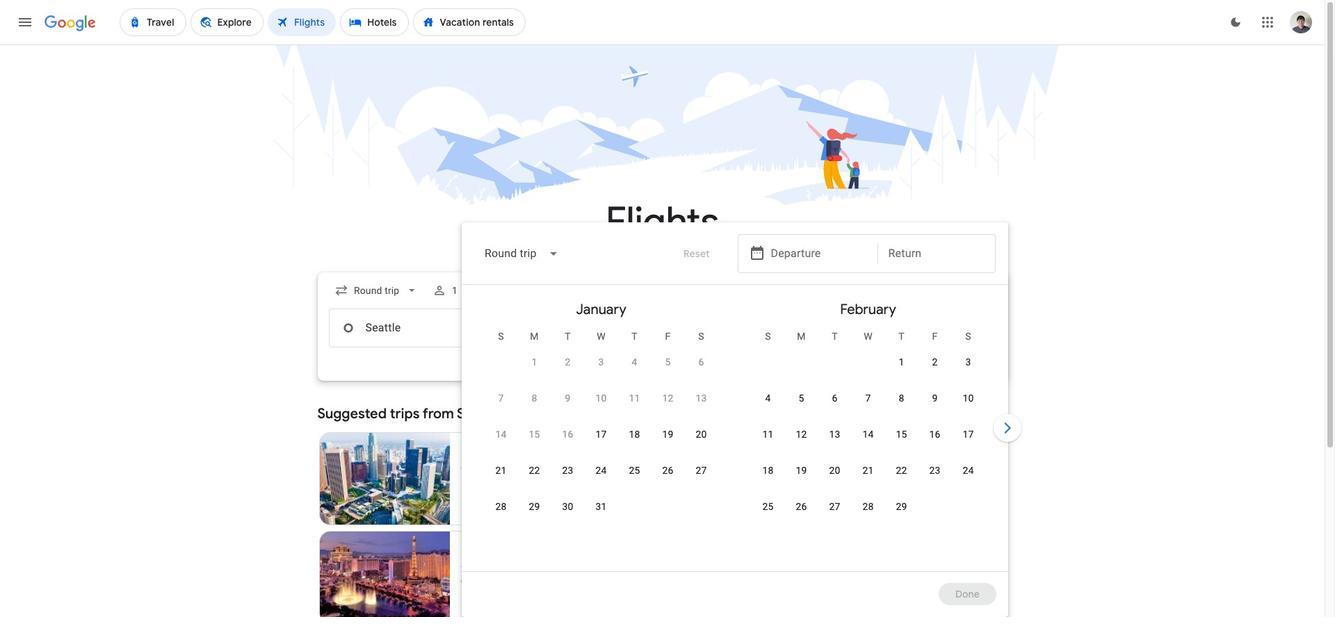 Task type: vqa. For each thing, say whether or not it's contained in the screenshot.
Mon,
no



Task type: describe. For each thing, give the bounding box(es) containing it.
fri, jan 12 element
[[663, 392, 674, 406]]

1 8 button from the left
[[518, 392, 551, 425]]

row up fri, feb 9 element
[[885, 344, 986, 389]]

thu, jan 25 element
[[629, 464, 640, 478]]

28 button inside february row group
[[852, 500, 885, 534]]

21 for sun, jan 21 element
[[496, 465, 507, 477]]

tue, feb 20 element
[[830, 464, 841, 478]]

1 for mon, jan 1 "element"
[[532, 357, 537, 368]]

apr 15 – 23
[[461, 460, 513, 471]]

13 for tue, feb 13 'element'
[[830, 429, 841, 440]]

mon, jan 15 element
[[529, 428, 540, 442]]

explore destinations
[[897, 408, 991, 421]]

6 for sat, jan 6 "element"
[[699, 357, 704, 368]]

1 29 button from the left
[[518, 500, 551, 534]]

sun, jan 14 element
[[496, 428, 507, 442]]

11 for thu, jan 11 element
[[629, 393, 640, 404]]

16 button inside february row group
[[919, 428, 952, 461]]

2 23 button from the left
[[919, 464, 952, 497]]

1 horizontal spatial 20 button
[[819, 464, 852, 497]]

row containing 14
[[485, 422, 718, 461]]

1 vertical spatial 5 button
[[785, 392, 819, 425]]

19 for the mon, feb 19 element
[[796, 465, 807, 477]]

3 t from the left
[[832, 331, 838, 342]]

15 – 23
[[480, 460, 513, 471]]

1 7 button from the left
[[485, 392, 518, 425]]

30
[[562, 502, 574, 513]]

4 t from the left
[[899, 331, 905, 342]]

vegas
[[481, 543, 513, 557]]

tue, feb 13 element
[[830, 428, 841, 442]]

1 17 button from the left
[[585, 428, 618, 461]]

7 for "wed, feb 7" 'element'
[[866, 393, 871, 404]]

sat, feb 10 element
[[963, 392, 974, 406]]

las
[[461, 543, 479, 557]]

18 for sun, feb 18 element
[[763, 465, 774, 477]]

15 for thu, feb 15 element
[[896, 429, 908, 440]]

21 for wed, feb 21 element
[[863, 465, 874, 477]]

1 14 button from the left
[[485, 428, 518, 461]]

2 departure text field from the top
[[771, 310, 867, 347]]

hr
[[528, 474, 537, 485]]

15 for "mon, jan 15" element
[[529, 429, 540, 440]]

0 vertical spatial 19 button
[[652, 428, 685, 461]]

tue, jan 23 element
[[562, 464, 574, 478]]

0 horizontal spatial 6 button
[[685, 356, 718, 389]]

1 24 button from the left
[[585, 464, 618, 497]]

sat, jan 27 element
[[696, 464, 707, 478]]

0 vertical spatial 20 button
[[685, 428, 718, 461]]

frontier image
[[461, 573, 473, 584]]

22 for "thu, feb 22" element
[[896, 465, 908, 477]]

13 for 'sat, jan 13' element
[[696, 393, 707, 404]]

12 inside suggested trips from seattle region
[[539, 474, 551, 485]]

thu, jan 18 element
[[629, 428, 640, 442]]

from
[[423, 406, 454, 423]]

2 for january
[[565, 357, 571, 368]]

1 s from the left
[[498, 331, 504, 342]]

15 for 15 hr 12 min
[[514, 474, 525, 485]]

2 10 button from the left
[[952, 392, 986, 425]]

20 for tue, feb 20 element in the right bottom of the page
[[830, 465, 841, 477]]

22 for the mon, jan 22 element
[[529, 465, 540, 477]]

thu, feb 22 element
[[896, 464, 908, 478]]

row containing 25
[[752, 494, 919, 534]]

fri, jan 5 element
[[665, 356, 671, 369]]

sat, feb 17 element
[[963, 428, 974, 442]]

wed, jan 3 element
[[599, 356, 604, 369]]

tue, jan 16 element
[[562, 428, 574, 442]]

explore
[[897, 408, 932, 421]]

2 29 button from the left
[[885, 500, 919, 534]]

26 for mon, feb 26 element
[[796, 502, 807, 513]]

mon, jan 1 element
[[532, 356, 537, 369]]

1 vertical spatial 4 button
[[752, 392, 785, 425]]

0 horizontal spatial 26 button
[[652, 464, 685, 497]]

2 t from the left
[[632, 331, 638, 342]]

seattle
[[457, 406, 502, 423]]

1 inside popup button
[[452, 285, 458, 296]]

1 vertical spatial 26 button
[[785, 500, 819, 534]]

sun, feb 4 element
[[766, 392, 771, 406]]

mon, feb 12 element
[[796, 428, 807, 442]]

0 vertical spatial 13 button
[[685, 392, 718, 425]]

wed, jan 17 element
[[596, 428, 607, 442]]

tue, jan 30 element
[[562, 500, 574, 514]]

1 button for february
[[885, 356, 919, 389]]

tue, jan 2 element
[[565, 356, 571, 369]]

sat, feb 3 element
[[966, 356, 972, 369]]

0 horizontal spatial 11 button
[[618, 392, 652, 425]]

14 for wed, feb 14 element
[[863, 429, 874, 440]]

17 for sat, feb 17 element on the right of the page
[[963, 429, 974, 440]]

Return text field
[[889, 310, 985, 347]]

10 for the sat, feb 10 element
[[963, 393, 974, 404]]

5 for mon, feb 5 element
[[799, 393, 805, 404]]

1 9 button from the left
[[551, 392, 585, 425]]

1 10 button from the left
[[585, 392, 618, 425]]

24 for sat, feb 24 element
[[963, 465, 974, 477]]

0 horizontal spatial 12 button
[[652, 392, 685, 425]]

18 for thu, jan 18 element
[[629, 429, 640, 440]]

1 28 button from the left
[[485, 500, 518, 534]]

thu, feb 8 element
[[899, 392, 905, 406]]

16 for fri, feb 16 element at bottom right
[[930, 429, 941, 440]]

mon, feb 5 element
[[799, 392, 805, 406]]

2 22 button from the left
[[885, 464, 919, 497]]

8 for thu, feb 8 'element'
[[899, 393, 905, 404]]

1 stop
[[478, 474, 506, 485]]

 image inside suggested trips from seattle region
[[519, 571, 522, 585]]

5 for fri, jan 5 element on the bottom of page
[[665, 357, 671, 368]]

1 vertical spatial 11 button
[[752, 428, 785, 461]]

sun, jan 21 element
[[496, 464, 507, 478]]

2 14 button from the left
[[852, 428, 885, 461]]

february
[[841, 301, 897, 319]]

1 vertical spatial 18 button
[[752, 464, 785, 497]]

3 s from the left
[[765, 331, 771, 342]]

suggested trips from seattle region
[[318, 398, 1008, 618]]

2 s from the left
[[699, 331, 705, 342]]

mon, jan 8 element
[[532, 392, 537, 406]]

january row group
[[468, 291, 735, 566]]

1 horizontal spatial 27 button
[[819, 500, 852, 534]]

1 21 button from the left
[[485, 464, 518, 497]]

1 vertical spatial 6 button
[[819, 392, 852, 425]]

1 horizontal spatial 19 button
[[785, 464, 819, 497]]

Return text field
[[889, 235, 985, 273]]

explore destinations button
[[881, 404, 1008, 426]]

w for february
[[864, 331, 873, 342]]

1 button
[[427, 274, 483, 308]]

10 for wed, jan 10 element
[[596, 393, 607, 404]]

0 horizontal spatial 27 button
[[685, 464, 718, 497]]

30 button
[[551, 500, 585, 534]]

27 for the tue, feb 27 element
[[830, 502, 841, 513]]

3 for february
[[966, 357, 972, 368]]

15 hr 12 min
[[514, 474, 570, 485]]

sun, jan 28 element
[[496, 500, 507, 514]]

1 t from the left
[[565, 331, 571, 342]]

16 for tue, jan 16 "element"
[[562, 429, 574, 440]]

0 horizontal spatial 5 button
[[652, 356, 685, 389]]

las vegas
[[461, 543, 513, 557]]

25 for "sun, feb 25" element
[[763, 502, 774, 513]]

row up wed, jan 10 element
[[518, 344, 718, 389]]

los
[[461, 445, 480, 459]]

apr for los angeles
[[461, 460, 477, 471]]

3 button for january
[[585, 356, 618, 389]]

23 for the fri, feb 23 element
[[930, 465, 941, 477]]

20 – 26
[[480, 559, 513, 570]]

tue, feb 27 element
[[830, 500, 841, 514]]

21 button inside february row group
[[852, 464, 885, 497]]

19 for fri, jan 19 'element'
[[663, 429, 674, 440]]

1 button for january
[[518, 356, 551, 389]]

Flight search field
[[306, 223, 1024, 618]]



Task type: locate. For each thing, give the bounding box(es) containing it.
25 button left mon, feb 26 element
[[752, 500, 785, 534]]

0 horizontal spatial 15 button
[[518, 428, 551, 461]]

1 vertical spatial 12 button
[[785, 428, 819, 461]]

27 inside february row group
[[830, 502, 841, 513]]

17 button
[[585, 428, 618, 461], [952, 428, 986, 461]]

1 horizontal spatial 15 button
[[885, 428, 919, 461]]

1 10 from the left
[[596, 393, 607, 404]]

1 horizontal spatial 8
[[899, 393, 905, 404]]

7 left thu, feb 8 'element'
[[866, 393, 871, 404]]

0 horizontal spatial 7
[[498, 393, 504, 404]]

6 button up tue, feb 13 'element'
[[819, 392, 852, 425]]

apr for las vegas
[[461, 559, 477, 570]]

1 9 from the left
[[565, 393, 571, 404]]

15 inside suggested trips from seattle region
[[514, 474, 525, 485]]

29 inside february row group
[[896, 502, 908, 513]]

w
[[597, 331, 606, 342], [864, 331, 873, 342]]

15 inside february row group
[[896, 429, 908, 440]]

3
[[599, 357, 604, 368], [966, 357, 972, 368]]

10 button up sat, feb 17 element on the right of the page
[[952, 392, 986, 425]]

2 24 button from the left
[[952, 464, 986, 497]]

row containing 11
[[752, 422, 986, 461]]

thu, feb 15 element
[[896, 428, 908, 442]]

18 left the mon, feb 19 element
[[763, 465, 774, 477]]

1 button up 'mon, jan 8' element
[[518, 356, 551, 389]]

20 button up the tue, feb 27 element
[[819, 464, 852, 497]]

0 horizontal spatial 3
[[599, 357, 604, 368]]

0 horizontal spatial 17 button
[[585, 428, 618, 461]]

3 button up the sat, feb 10 element
[[952, 356, 986, 389]]

9 button up tue, jan 16 "element"
[[551, 392, 585, 425]]

25 for thu, jan 25 element
[[629, 465, 640, 477]]

3 inside january row group
[[599, 357, 604, 368]]

1 23 button from the left
[[551, 464, 585, 497]]

mon, feb 26 element
[[796, 500, 807, 514]]

8 for 'mon, jan 8' element
[[532, 393, 537, 404]]

row containing 21
[[485, 458, 718, 497]]

0 horizontal spatial 6
[[699, 357, 704, 368]]

f up fri, feb 2 element
[[933, 331, 938, 342]]

24 for "wed, jan 24" element on the bottom left of page
[[596, 465, 607, 477]]

wed, jan 24 element
[[596, 464, 607, 478]]

19 button
[[652, 428, 685, 461], [785, 464, 819, 497]]

1 17 from the left
[[596, 429, 607, 440]]

8
[[532, 393, 537, 404], [899, 393, 905, 404]]

2
[[565, 357, 571, 368], [933, 357, 938, 368]]

8 inside january row group
[[532, 393, 537, 404]]

17 down destinations
[[963, 429, 974, 440]]

1 1 button from the left
[[518, 356, 551, 389]]

0 vertical spatial 6 button
[[685, 356, 718, 389]]

17 button up "wed, jan 24" element on the bottom left of page
[[585, 428, 618, 461]]

20
[[696, 429, 707, 440], [830, 465, 841, 477]]

28
[[496, 502, 507, 513], [863, 502, 874, 513]]

row down 15 hr 12 min on the bottom of the page
[[485, 494, 618, 534]]

16 button inside january row group
[[551, 428, 585, 461]]

suggested trips from seattle
[[318, 406, 502, 423]]

27 button
[[685, 464, 718, 497], [819, 500, 852, 534]]

0 vertical spatial 25
[[629, 465, 640, 477]]

0 horizontal spatial 25 button
[[618, 464, 652, 497]]

fri, feb 23 element
[[930, 464, 941, 478]]

16 button
[[551, 428, 585, 461], [919, 428, 952, 461]]

row containing 4
[[752, 385, 986, 425]]

0 horizontal spatial 2 button
[[551, 356, 585, 389]]

12 inside january row group
[[663, 393, 674, 404]]

apr
[[461, 460, 477, 471], [461, 559, 477, 570]]

12 inside february row group
[[796, 429, 807, 440]]

20 inside february row group
[[830, 465, 841, 477]]

main menu image
[[17, 14, 33, 31]]

0 horizontal spatial 28 button
[[485, 500, 518, 534]]

0 horizontal spatial 19 button
[[652, 428, 685, 461]]

f
[[666, 331, 671, 342], [933, 331, 938, 342]]

1 vertical spatial departure text field
[[771, 310, 867, 347]]

grid containing january
[[468, 291, 1002, 580]]

17 inside january row group
[[596, 429, 607, 440]]

1 vertical spatial 20 button
[[819, 464, 852, 497]]

20 inside january row group
[[696, 429, 707, 440]]

2 16 from the left
[[930, 429, 941, 440]]

26
[[663, 465, 674, 477], [796, 502, 807, 513]]

1 14 from the left
[[496, 429, 507, 440]]

9 inside january row group
[[565, 393, 571, 404]]

14 for "sun, jan 14" element
[[496, 429, 507, 440]]

1 15 button from the left
[[518, 428, 551, 461]]

11 inside january row group
[[629, 393, 640, 404]]

f inside row group
[[933, 331, 938, 342]]

4 s from the left
[[966, 331, 972, 342]]

1 button
[[518, 356, 551, 389], [885, 356, 919, 389]]

11 for sun, feb 11 element
[[763, 429, 774, 440]]

sat, jan 6 element
[[699, 356, 704, 369]]

2 button up fri, feb 9 element
[[919, 356, 952, 389]]

0 horizontal spatial 5
[[665, 357, 671, 368]]

1 m from the left
[[530, 331, 539, 342]]

february row group
[[735, 291, 1002, 566]]

19 button up mon, feb 26 element
[[785, 464, 819, 497]]

1 horizontal spatial 1 button
[[885, 356, 919, 389]]

23 left sat, feb 24 element
[[930, 465, 941, 477]]

Departure text field
[[771, 235, 867, 273], [771, 310, 867, 347]]

24
[[596, 465, 607, 477], [963, 465, 974, 477]]

row up wed, feb 21 element
[[752, 422, 986, 461]]

20 button up sat, jan 27 element
[[685, 428, 718, 461]]

flights
[[606, 198, 719, 247]]

m up mon, jan 1 "element"
[[530, 331, 539, 342]]

18 left fri, jan 19 'element'
[[629, 429, 640, 440]]

21 button
[[485, 464, 518, 497], [852, 464, 885, 497]]

change appearance image
[[1220, 6, 1253, 39]]

1 3 from the left
[[599, 357, 604, 368]]

16 button up the fri, feb 23 element
[[919, 428, 952, 461]]

25
[[629, 465, 640, 477], [763, 502, 774, 513]]

1 vertical spatial 18
[[763, 465, 774, 477]]

f for february
[[933, 331, 938, 342]]

12 button up the mon, feb 19 element
[[785, 428, 819, 461]]

4 right 'wed, jan 3' element in the left of the page
[[632, 357, 638, 368]]

22
[[529, 465, 540, 477], [896, 465, 908, 477]]

24 button
[[585, 464, 618, 497], [952, 464, 986, 497]]

1 horizontal spatial 25 button
[[752, 500, 785, 534]]

1 horizontal spatial 24
[[963, 465, 974, 477]]

22 inside february row group
[[896, 465, 908, 477]]

5 left tue, feb 6 element
[[799, 393, 805, 404]]

1 horizontal spatial 9 button
[[919, 392, 952, 425]]

2 7 from the left
[[866, 393, 871, 404]]

10 up destinations
[[963, 393, 974, 404]]

january
[[576, 301, 627, 319]]

29 right wed, feb 28 'element'
[[896, 502, 908, 513]]

2 16 button from the left
[[919, 428, 952, 461]]

7 button up "sun, jan 14" element
[[485, 392, 518, 425]]

4 button up sun, feb 11 element
[[752, 392, 785, 425]]

2 21 from the left
[[863, 465, 874, 477]]

3 left thu, jan 4 element
[[599, 357, 604, 368]]

12 for fri, jan 12 element
[[663, 393, 674, 404]]

1 horizontal spatial 7 button
[[852, 392, 885, 425]]

1 horizontal spatial 26
[[796, 502, 807, 513]]

16
[[562, 429, 574, 440], [930, 429, 941, 440]]

16 down explore destinations
[[930, 429, 941, 440]]

19
[[663, 429, 674, 440], [796, 465, 807, 477]]

16 button up tue, jan 23 element
[[551, 428, 585, 461]]

1 horizontal spatial 3 button
[[952, 356, 986, 389]]

1 horizontal spatial 11 button
[[752, 428, 785, 461]]

min
[[553, 474, 570, 485]]

1 horizontal spatial 13
[[830, 429, 841, 440]]

0 vertical spatial 5
[[665, 357, 671, 368]]

24 right tue, jan 23 element
[[596, 465, 607, 477]]

1 3 button from the left
[[585, 356, 618, 389]]

0 horizontal spatial 18
[[629, 429, 640, 440]]

11 inside february row group
[[763, 429, 774, 440]]

1 departure text field from the top
[[771, 235, 867, 273]]

0 horizontal spatial 2
[[565, 357, 571, 368]]

13 left wed, feb 14 element
[[830, 429, 841, 440]]

12 button up fri, jan 19 'element'
[[652, 392, 685, 425]]

0 vertical spatial 4 button
[[618, 356, 652, 389]]

24 button up wed, jan 31 element
[[585, 464, 618, 497]]

28 right the tue, feb 27 element
[[863, 502, 874, 513]]

12
[[663, 393, 674, 404], [796, 429, 807, 440], [539, 474, 551, 485]]

5 left sat, jan 6 "element"
[[665, 357, 671, 368]]

1 29 from the left
[[529, 502, 540, 513]]

2 14 from the left
[[863, 429, 874, 440]]

0 horizontal spatial 29 button
[[518, 500, 551, 534]]

apr 20 – 26
[[461, 559, 513, 570]]

1 horizontal spatial 18 button
[[752, 464, 785, 497]]

29 button
[[518, 500, 551, 534], [885, 500, 919, 534]]

29 button right sun, jan 28 element
[[518, 500, 551, 534]]

7 button up wed, feb 14 element
[[852, 392, 885, 425]]

17 for wed, jan 17 element
[[596, 429, 607, 440]]

2 9 from the left
[[933, 393, 938, 404]]

10 inside february row group
[[963, 393, 974, 404]]

0 vertical spatial 25 button
[[618, 464, 652, 497]]

thu, feb 29 element
[[896, 500, 908, 514]]

1 horizontal spatial 17
[[963, 429, 974, 440]]

2 inside february row group
[[933, 357, 938, 368]]

23 button up 30 in the left of the page
[[551, 464, 585, 497]]

20 button
[[685, 428, 718, 461], [819, 464, 852, 497]]

0 horizontal spatial 18 button
[[618, 428, 652, 461]]

12 for the "mon, feb 12" element
[[796, 429, 807, 440]]

8 button up thu, feb 15 element
[[885, 392, 919, 425]]

thu, feb 1 element
[[899, 356, 905, 369]]

1 inside suggested trips from seattle region
[[478, 474, 484, 485]]

1 horizontal spatial 14
[[863, 429, 874, 440]]

3 for january
[[599, 357, 604, 368]]

6 button up 'sat, jan 13' element
[[685, 356, 718, 389]]

1 2 from the left
[[565, 357, 571, 368]]

0 horizontal spatial 4 button
[[618, 356, 652, 389]]

2 17 from the left
[[963, 429, 974, 440]]

0 vertical spatial 19
[[663, 429, 674, 440]]

23 inside january row group
[[562, 465, 574, 477]]

17 inside february row group
[[963, 429, 974, 440]]

0 horizontal spatial 10
[[596, 393, 607, 404]]

2 vertical spatial 12
[[539, 474, 551, 485]]

4 button
[[618, 356, 652, 389], [752, 392, 785, 425]]

20 for sat, jan 20 element
[[696, 429, 707, 440]]

26 left sat, jan 27 element
[[663, 465, 674, 477]]

2 for february
[[933, 357, 938, 368]]

0 horizontal spatial 14 button
[[485, 428, 518, 461]]

3 button for february
[[952, 356, 986, 389]]

2 left 'wed, jan 3' element in the left of the page
[[565, 357, 571, 368]]

wed, feb 7 element
[[866, 392, 871, 406]]

18 button
[[618, 428, 652, 461], [752, 464, 785, 497]]

t up thu, feb 1 "element"
[[899, 331, 905, 342]]

0 vertical spatial 11
[[629, 393, 640, 404]]

8 left tue, jan 9 element
[[532, 393, 537, 404]]

fri, jan 19 element
[[663, 428, 674, 442]]

1 horizontal spatial 6 button
[[819, 392, 852, 425]]

1 21 from the left
[[496, 465, 507, 477]]

4 inside february row group
[[766, 393, 771, 404]]

26 for fri, jan 26 element
[[663, 465, 674, 477]]

24 inside february row group
[[963, 465, 974, 477]]

2 m from the left
[[798, 331, 806, 342]]

29 for thu, feb 29 "element"
[[896, 502, 908, 513]]

grid
[[468, 291, 1002, 580]]

0 horizontal spatial 21
[[496, 465, 507, 477]]

18 inside february row group
[[763, 465, 774, 477]]

row
[[518, 344, 718, 389], [885, 344, 986, 389], [485, 385, 718, 425], [752, 385, 986, 425], [485, 422, 718, 461], [752, 422, 986, 461], [485, 458, 718, 497], [752, 458, 986, 497], [485, 494, 618, 534], [752, 494, 919, 534]]

0 vertical spatial 4
[[632, 357, 638, 368]]

1 horizontal spatial 5 button
[[785, 392, 819, 425]]

fri, feb 9 element
[[933, 392, 938, 406]]

1 horizontal spatial 23
[[930, 465, 941, 477]]

15
[[529, 429, 540, 440], [896, 429, 908, 440], [514, 474, 525, 485]]

f up fri, jan 5 element on the bottom of page
[[666, 331, 671, 342]]

1 f from the left
[[666, 331, 671, 342]]

22 left min at the left
[[529, 465, 540, 477]]

16 inside january row group
[[562, 429, 574, 440]]

15 button up the mon, jan 22 element
[[518, 428, 551, 461]]

0 vertical spatial 18 button
[[618, 428, 652, 461]]

19 inside january row group
[[663, 429, 674, 440]]

5 inside january row group
[[665, 357, 671, 368]]

2 2 from the left
[[933, 357, 938, 368]]

13 button up sat, jan 20 element
[[685, 392, 718, 425]]

17 button up sat, feb 24 element
[[952, 428, 986, 461]]

25 inside january row group
[[629, 465, 640, 477]]

0 horizontal spatial m
[[530, 331, 539, 342]]

0 horizontal spatial 20 button
[[685, 428, 718, 461]]

fri, feb 2 element
[[933, 356, 938, 369]]

f inside january row group
[[666, 331, 671, 342]]

14 up angeles
[[496, 429, 507, 440]]

3 button
[[585, 356, 618, 389], [952, 356, 986, 389]]

s up sat, jan 6 "element"
[[699, 331, 705, 342]]

1 23 from the left
[[562, 465, 574, 477]]

27 for sat, jan 27 element
[[696, 465, 707, 477]]

28 button
[[485, 500, 518, 534], [852, 500, 885, 534]]

10
[[596, 393, 607, 404], [963, 393, 974, 404]]

17
[[596, 429, 607, 440], [963, 429, 974, 440]]

5 button
[[652, 356, 685, 389], [785, 392, 819, 425]]

11 button
[[618, 392, 652, 425], [752, 428, 785, 461]]

27 inside january row group
[[696, 465, 707, 477]]

0 horizontal spatial 1 button
[[518, 356, 551, 389]]

26 right "sun, feb 25" element
[[796, 502, 807, 513]]

21 inside january row group
[[496, 465, 507, 477]]

1 22 button from the left
[[518, 464, 551, 497]]

1 vertical spatial 13 button
[[819, 428, 852, 461]]

13 inside january row group
[[696, 393, 707, 404]]

w inside february row group
[[864, 331, 873, 342]]

2 button for february
[[919, 356, 952, 389]]

row containing 7
[[485, 385, 718, 425]]

1 button up thu, feb 8 'element'
[[885, 356, 919, 389]]

wed, feb 21 element
[[863, 464, 874, 478]]

19 inside february row group
[[796, 465, 807, 477]]

mon, feb 19 element
[[796, 464, 807, 478]]

tue, feb 6 element
[[832, 392, 838, 406]]

0 vertical spatial 12
[[663, 393, 674, 404]]

10 button up wed, jan 17 element
[[585, 392, 618, 425]]

1 inside january row group
[[532, 357, 537, 368]]

15 button
[[518, 428, 551, 461], [885, 428, 919, 461]]

11
[[629, 393, 640, 404], [763, 429, 774, 440]]

2 10 from the left
[[963, 393, 974, 404]]

2 28 from the left
[[863, 502, 874, 513]]

12 button
[[652, 392, 685, 425], [785, 428, 819, 461]]

t
[[565, 331, 571, 342], [632, 331, 638, 342], [832, 331, 838, 342], [899, 331, 905, 342]]

m up mon, feb 5 element
[[798, 331, 806, 342]]

2 button up tue, jan 9 element
[[551, 356, 585, 389]]

0 horizontal spatial 12
[[539, 474, 551, 485]]

4 button up thu, jan 11 element
[[618, 356, 652, 389]]

15 inside january row group
[[529, 429, 540, 440]]

2 f from the left
[[933, 331, 938, 342]]

grid inside flight search field
[[468, 291, 1002, 580]]

16 inside february row group
[[930, 429, 941, 440]]

0 horizontal spatial 11
[[629, 393, 640, 404]]

0 vertical spatial 11 button
[[618, 392, 652, 425]]

28 button up vegas
[[485, 500, 518, 534]]

6
[[699, 357, 704, 368], [832, 393, 838, 404]]

16 left wed, jan 17 element
[[562, 429, 574, 440]]

fri, jan 26 element
[[663, 464, 674, 478]]

row containing 18
[[752, 458, 986, 497]]

2 apr from the top
[[461, 559, 477, 570]]

24 right the fri, feb 23 element
[[963, 465, 974, 477]]

8 inside february row group
[[899, 393, 905, 404]]

1 22 from the left
[[529, 465, 540, 477]]

2 7 button from the left
[[852, 392, 885, 425]]

apr down las
[[461, 559, 477, 570]]

23
[[562, 465, 574, 477], [930, 465, 941, 477]]

2 9 button from the left
[[919, 392, 952, 425]]

5 button up the "mon, feb 12" element
[[785, 392, 819, 425]]

3 inside february row group
[[966, 357, 972, 368]]

18
[[629, 429, 640, 440], [763, 465, 774, 477]]

6 for tue, feb 6 element
[[832, 393, 838, 404]]

sat, feb 24 element
[[963, 464, 974, 478]]

m
[[530, 331, 539, 342], [798, 331, 806, 342]]

0 horizontal spatial 20
[[696, 429, 707, 440]]

1 8 from the left
[[532, 393, 537, 404]]

w for january
[[597, 331, 606, 342]]

row up wed, jan 17 element
[[485, 385, 718, 425]]

row up wed, feb 28 'element'
[[752, 458, 986, 497]]

28 inside january row group
[[496, 502, 507, 513]]

2 15 button from the left
[[885, 428, 919, 461]]

1 horizontal spatial 12 button
[[785, 428, 819, 461]]

1 vertical spatial 19 button
[[785, 464, 819, 497]]

18 button up "sun, feb 25" element
[[752, 464, 785, 497]]

wed, feb 14 element
[[863, 428, 874, 442]]

21 inside february row group
[[863, 465, 874, 477]]

25 inside february row group
[[763, 502, 774, 513]]

1 16 button from the left
[[551, 428, 585, 461]]

6 right fri, jan 5 element on the bottom of page
[[699, 357, 704, 368]]

None text field
[[329, 309, 525, 348]]

25 left mon, feb 26 element
[[763, 502, 774, 513]]

15 down explore
[[896, 429, 908, 440]]

2 29 from the left
[[896, 502, 908, 513]]

22 button up mon, jan 29 element
[[518, 464, 551, 497]]

2 24 from the left
[[963, 465, 974, 477]]

0 vertical spatial 13
[[696, 393, 707, 404]]

7 inside january row group
[[498, 393, 504, 404]]

6 left "wed, feb 7" 'element'
[[832, 393, 838, 404]]

1 horizontal spatial 16
[[930, 429, 941, 440]]

1 vertical spatial 6
[[832, 393, 838, 404]]

1 vertical spatial 11
[[763, 429, 774, 440]]

2 1 button from the left
[[885, 356, 919, 389]]

6 inside january row group
[[699, 357, 704, 368]]

1 vertical spatial 26
[[796, 502, 807, 513]]

23 inside february row group
[[930, 465, 941, 477]]

tue, jan 9 element
[[565, 392, 571, 406]]

t up "tue, jan 2" element
[[565, 331, 571, 342]]

29 inside january row group
[[529, 502, 540, 513]]

fri, feb 16 element
[[930, 428, 941, 442]]

next image
[[991, 412, 1024, 445]]

14 button
[[485, 428, 518, 461], [852, 428, 885, 461]]

m inside january row group
[[530, 331, 539, 342]]

sat, jan 13 element
[[696, 392, 707, 406]]

0 horizontal spatial 16 button
[[551, 428, 585, 461]]

1 horizontal spatial 5
[[799, 393, 805, 404]]

2 3 from the left
[[966, 357, 972, 368]]

25 button
[[618, 464, 652, 497], [752, 500, 785, 534]]

1 vertical spatial 20
[[830, 465, 841, 477]]

2 17 button from the left
[[952, 428, 986, 461]]

9 button
[[551, 392, 585, 425], [919, 392, 952, 425]]

26 button right "sun, feb 25" element
[[785, 500, 819, 534]]

sun, feb 25 element
[[763, 500, 774, 514]]

2 23 from the left
[[930, 465, 941, 477]]

10 button
[[585, 392, 618, 425], [952, 392, 986, 425]]

6 button
[[685, 356, 718, 389], [819, 392, 852, 425]]

5
[[665, 357, 671, 368], [799, 393, 805, 404]]

0 horizontal spatial 23 button
[[551, 464, 585, 497]]

9
[[565, 393, 571, 404], [933, 393, 938, 404]]

1 24 from the left
[[596, 465, 607, 477]]

1 horizontal spatial 14 button
[[852, 428, 885, 461]]

2 21 button from the left
[[852, 464, 885, 497]]

0 horizontal spatial 28
[[496, 502, 507, 513]]

wed, jan 31 element
[[596, 500, 607, 514]]

28 for wed, feb 28 'element'
[[863, 502, 874, 513]]

0 vertical spatial 18
[[629, 429, 640, 440]]

m inside february row group
[[798, 331, 806, 342]]

14
[[496, 429, 507, 440], [863, 429, 874, 440]]

s
[[498, 331, 504, 342], [699, 331, 705, 342], [765, 331, 771, 342], [966, 331, 972, 342]]

1 for 1 stop
[[478, 474, 484, 485]]

29 for mon, jan 29 element
[[529, 502, 540, 513]]

w down february
[[864, 331, 873, 342]]

2 28 button from the left
[[852, 500, 885, 534]]

0 vertical spatial 6
[[699, 357, 704, 368]]

7 up seattle
[[498, 393, 504, 404]]

2 button for january
[[551, 356, 585, 389]]

2 inside january row group
[[565, 357, 571, 368]]

destinations
[[934, 408, 991, 421]]

1 vertical spatial 25 button
[[752, 500, 785, 534]]

23 button
[[551, 464, 585, 497], [919, 464, 952, 497]]

21
[[496, 465, 507, 477], [863, 465, 874, 477]]

2 8 from the left
[[899, 393, 905, 404]]

7
[[498, 393, 504, 404], [866, 393, 871, 404]]

1 28 from the left
[[496, 502, 507, 513]]

22 button up thu, feb 29 "element"
[[885, 464, 919, 497]]

row down tue, feb 20 element in the right bottom of the page
[[752, 494, 919, 534]]

1 horizontal spatial 3
[[966, 357, 972, 368]]

2 button
[[551, 356, 585, 389], [919, 356, 952, 389]]

4 left mon, feb 5 element
[[766, 393, 771, 404]]

mon, jan 29 element
[[529, 500, 540, 514]]

7 button
[[485, 392, 518, 425], [852, 392, 885, 425]]

31 button
[[585, 500, 618, 534]]

26 inside january row group
[[663, 465, 674, 477]]

trips
[[390, 406, 420, 423]]

7 inside february row group
[[866, 393, 871, 404]]

m for february
[[798, 331, 806, 342]]

7 for sun, jan 7 element
[[498, 393, 504, 404]]

27
[[696, 465, 707, 477], [830, 502, 841, 513]]

19 button up fri, jan 26 element
[[652, 428, 685, 461]]

20 right the mon, feb 19 element
[[830, 465, 841, 477]]

13 button
[[685, 392, 718, 425], [819, 428, 852, 461]]

1 vertical spatial 13
[[830, 429, 841, 440]]

1 horizontal spatial 19
[[796, 465, 807, 477]]

4 for thu, jan 4 element
[[632, 357, 638, 368]]

13 button up tue, feb 20 element in the right bottom of the page
[[819, 428, 852, 461]]

thu, jan 11 element
[[629, 392, 640, 406]]

31
[[596, 502, 607, 513]]

9 left wed, jan 10 element
[[565, 393, 571, 404]]

8 button
[[518, 392, 551, 425], [885, 392, 919, 425]]

6 inside february row group
[[832, 393, 838, 404]]

28 for sun, jan 28 element
[[496, 502, 507, 513]]

1 16 from the left
[[562, 429, 574, 440]]

9 inside february row group
[[933, 393, 938, 404]]

9 for fri, feb 9 element
[[933, 393, 938, 404]]

1 horizontal spatial 10 button
[[952, 392, 986, 425]]

1 7 from the left
[[498, 393, 504, 404]]

11 left fri, jan 12 element
[[629, 393, 640, 404]]

1 horizontal spatial 22 button
[[885, 464, 919, 497]]

row up wed, feb 14 element
[[752, 385, 986, 425]]

4 inside january row group
[[632, 357, 638, 368]]

4
[[632, 357, 638, 368], [766, 393, 771, 404]]

17 right tue, jan 16 "element"
[[596, 429, 607, 440]]

26 inside february row group
[[796, 502, 807, 513]]

11 button up sun, feb 18 element
[[752, 428, 785, 461]]

1 2 button from the left
[[551, 356, 585, 389]]

4 for sun, feb 4 "element"
[[766, 393, 771, 404]]

1 horizontal spatial 4 button
[[752, 392, 785, 425]]

none text field inside flight search field
[[329, 309, 525, 348]]

f for january
[[666, 331, 671, 342]]

1 for thu, feb 1 "element"
[[899, 357, 905, 368]]

1 horizontal spatial 13 button
[[819, 428, 852, 461]]

2 2 button from the left
[[919, 356, 952, 389]]

m for january
[[530, 331, 539, 342]]

0 horizontal spatial 10 button
[[585, 392, 618, 425]]

0 horizontal spatial 4
[[632, 357, 638, 368]]

1 vertical spatial 19
[[796, 465, 807, 477]]

t up thu, jan 4 element
[[632, 331, 638, 342]]

1 horizontal spatial f
[[933, 331, 938, 342]]

18 inside january row group
[[629, 429, 640, 440]]

1 horizontal spatial 28 button
[[852, 500, 885, 534]]

sun, feb 11 element
[[763, 428, 774, 442]]

3 button up wed, jan 10 element
[[585, 356, 618, 389]]

0 horizontal spatial 25
[[629, 465, 640, 477]]

1 horizontal spatial 16 button
[[919, 428, 952, 461]]

1 apr from the top
[[461, 460, 477, 471]]

0 vertical spatial 27
[[696, 465, 707, 477]]

2 w from the left
[[864, 331, 873, 342]]

wed, jan 10 element
[[596, 392, 607, 406]]

suggested
[[318, 406, 387, 423]]

29
[[529, 502, 540, 513], [896, 502, 908, 513]]

13
[[696, 393, 707, 404], [830, 429, 841, 440]]

5 button up fri, jan 12 element
[[652, 356, 685, 389]]

22 button
[[518, 464, 551, 497], [885, 464, 919, 497]]

0 horizontal spatial 29
[[529, 502, 540, 513]]

11 left the "mon, feb 12" element
[[763, 429, 774, 440]]

2 22 from the left
[[896, 465, 908, 477]]

10 inside january row group
[[596, 393, 607, 404]]

1 inside february row group
[[899, 357, 905, 368]]

23 for tue, jan 23 element
[[562, 465, 574, 477]]

1 horizontal spatial m
[[798, 331, 806, 342]]

14 inside january row group
[[496, 429, 507, 440]]

22 inside january row group
[[529, 465, 540, 477]]

mon, jan 22 element
[[529, 464, 540, 478]]

apr down los
[[461, 460, 477, 471]]

29 down hr
[[529, 502, 540, 513]]

27 right mon, feb 26 element
[[830, 502, 841, 513]]

5 inside february row group
[[799, 393, 805, 404]]

0 horizontal spatial 26
[[663, 465, 674, 477]]

0 horizontal spatial 8 button
[[518, 392, 551, 425]]

2 3 button from the left
[[952, 356, 986, 389]]

sun, jan 7 element
[[498, 392, 504, 406]]

24 inside january row group
[[596, 465, 607, 477]]

9 for tue, jan 9 element
[[565, 393, 571, 404]]

stop
[[486, 474, 506, 485]]

2 8 button from the left
[[885, 392, 919, 425]]

angeles
[[482, 445, 524, 459]]

los angeles
[[461, 445, 524, 459]]

sat, jan 20 element
[[696, 428, 707, 442]]

row containing 28
[[485, 494, 618, 534]]

20 right fri, jan 19 'element'
[[696, 429, 707, 440]]

0 vertical spatial departure text field
[[771, 235, 867, 273]]

1 horizontal spatial 6
[[832, 393, 838, 404]]

15 right "sun, jan 14" element
[[529, 429, 540, 440]]

None field
[[473, 237, 570, 271], [329, 278, 424, 303], [473, 237, 570, 271], [329, 278, 424, 303]]

28 button right the tue, feb 27 element
[[852, 500, 885, 534]]

28 inside february row group
[[863, 502, 874, 513]]

sun, feb 18 element
[[763, 464, 774, 478]]

26 button
[[652, 464, 685, 497], [785, 500, 819, 534]]

wed, feb 28 element
[[863, 500, 874, 514]]

14 inside february row group
[[863, 429, 874, 440]]

1
[[452, 285, 458, 296], [532, 357, 537, 368], [899, 357, 905, 368], [478, 474, 484, 485]]

thu, jan 4 element
[[632, 356, 638, 369]]

1 w from the left
[[597, 331, 606, 342]]

29 button right wed, feb 28 'element'
[[885, 500, 919, 534]]

w inside january row group
[[597, 331, 606, 342]]

 image
[[519, 571, 522, 585]]

13 inside february row group
[[830, 429, 841, 440]]



